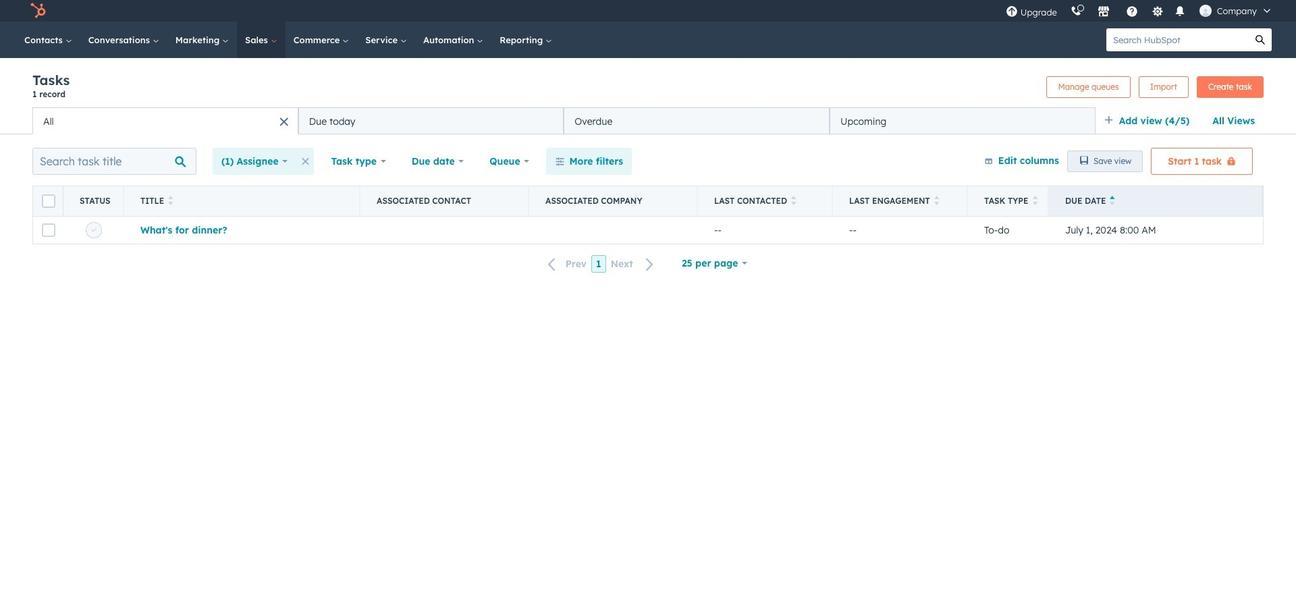 Task type: locate. For each thing, give the bounding box(es) containing it.
jacob simon image
[[1200, 5, 1212, 17]]

press to sort. element
[[168, 196, 173, 207], [791, 196, 796, 207], [934, 196, 939, 207], [1033, 196, 1038, 207]]

4 press to sort. image from the left
[[1033, 196, 1038, 205]]

2 press to sort. image from the left
[[791, 196, 796, 205]]

banner
[[32, 72, 1264, 107]]

menu
[[999, 0, 1280, 22]]

3 press to sort. element from the left
[[934, 196, 939, 207]]

press to sort. image for 2nd "press to sort." 'element'
[[791, 196, 796, 205]]

3 press to sort. image from the left
[[934, 196, 939, 205]]

press to sort. image
[[168, 196, 173, 205], [791, 196, 796, 205], [934, 196, 939, 205], [1033, 196, 1038, 205]]

2 column header from the left
[[63, 186, 124, 216]]

column header
[[33, 186, 63, 216], [63, 186, 124, 216], [361, 186, 529, 216], [529, 186, 698, 216]]

3 column header from the left
[[361, 186, 529, 216]]

marketplaces image
[[1098, 6, 1110, 18]]

4 column header from the left
[[529, 186, 698, 216]]

ascending sort. press to sort descending. image
[[1110, 196, 1115, 205]]

1 press to sort. element from the left
[[168, 196, 173, 207]]

press to sort. image for 1st "press to sort." 'element' from left
[[168, 196, 173, 205]]

ascending sort. press to sort descending. element
[[1110, 196, 1115, 207]]

tab list
[[32, 107, 1096, 134]]

1 press to sort. image from the left
[[168, 196, 173, 205]]



Task type: vqa. For each thing, say whether or not it's contained in the screenshot.
Create to the middle
no



Task type: describe. For each thing, give the bounding box(es) containing it.
press to sort. image for third "press to sort." 'element' from left
[[934, 196, 939, 205]]

pagination navigation
[[540, 255, 662, 273]]

1 column header from the left
[[33, 186, 63, 216]]

task status: not completed image
[[91, 228, 97, 233]]

press to sort. image for first "press to sort." 'element' from the right
[[1033, 196, 1038, 205]]

Search task title search field
[[32, 148, 196, 175]]

Search HubSpot search field
[[1107, 28, 1249, 51]]

4 press to sort. element from the left
[[1033, 196, 1038, 207]]

2 press to sort. element from the left
[[791, 196, 796, 207]]



